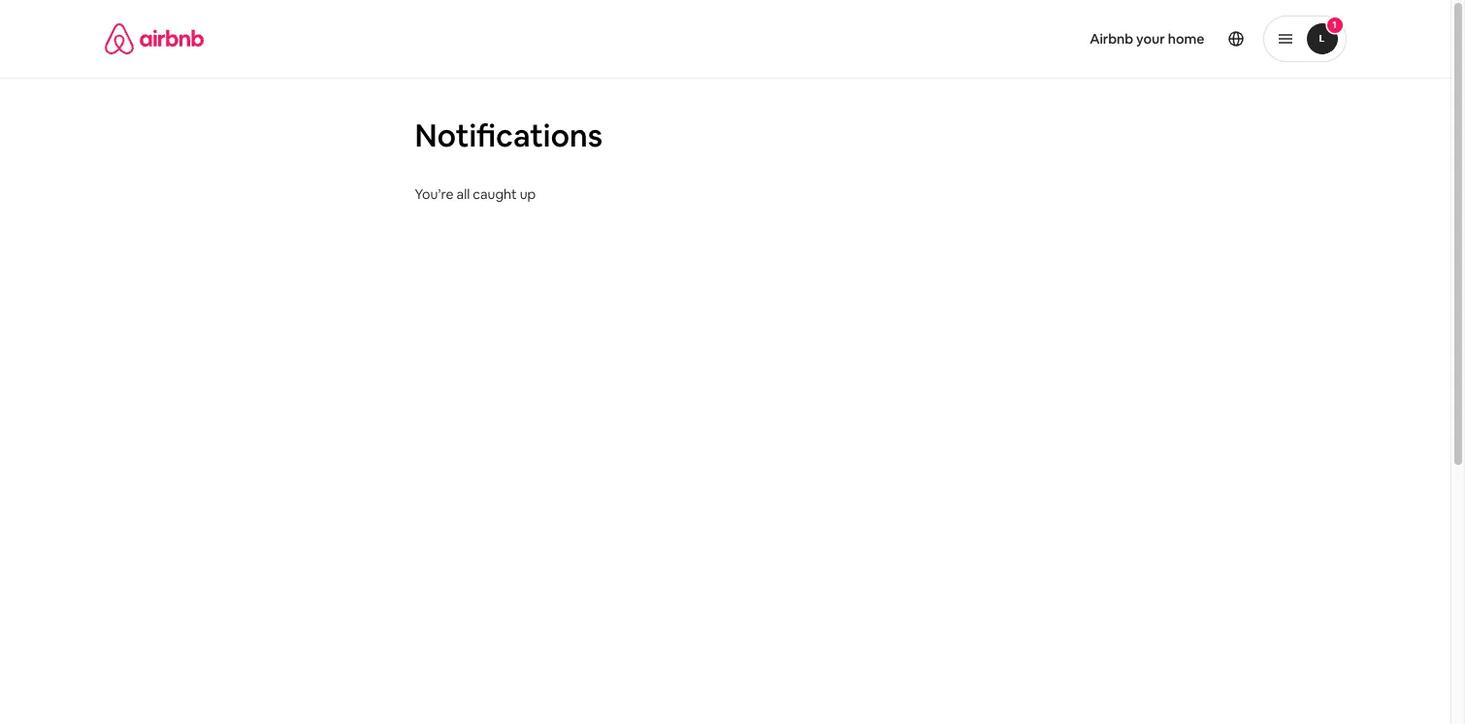 Task type: locate. For each thing, give the bounding box(es) containing it.
all
[[457, 185, 470, 203]]

up
[[520, 185, 536, 203]]

1 button
[[1264, 16, 1347, 62]]

notifications
[[415, 116, 603, 155]]

you're all caught up
[[415, 185, 536, 203]]

you're
[[415, 185, 454, 203]]

airbnb
[[1090, 30, 1134, 48]]

airbnb your home
[[1090, 30, 1205, 48]]

home
[[1169, 30, 1205, 48]]



Task type: describe. For each thing, give the bounding box(es) containing it.
1
[[1333, 18, 1337, 31]]

airbnb your home link
[[1079, 18, 1217, 59]]

caught
[[473, 185, 517, 203]]

your
[[1137, 30, 1166, 48]]

profile element
[[749, 0, 1347, 78]]



Task type: vqa. For each thing, say whether or not it's contained in the screenshot.
the Lesley the underwater photographer
no



